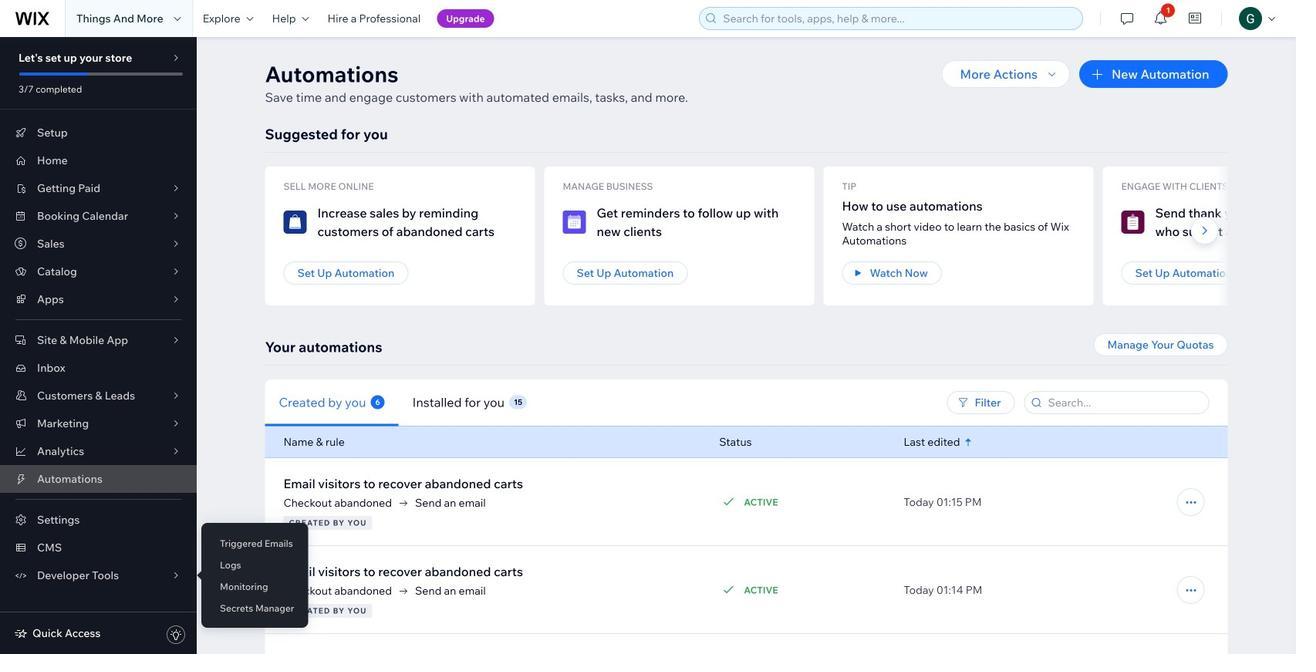 Task type: describe. For each thing, give the bounding box(es) containing it.
Search for tools, apps, help & more... field
[[718, 8, 1078, 29]]

2 category image from the left
[[563, 211, 586, 234]]

3 category image from the left
[[1121, 211, 1144, 234]]



Task type: vqa. For each thing, say whether or not it's contained in the screenshot.
analyzing your site speed...
no



Task type: locate. For each thing, give the bounding box(es) containing it.
sidebar element
[[0, 37, 197, 654]]

0 horizontal spatial category image
[[284, 211, 307, 234]]

2 horizontal spatial category image
[[1121, 211, 1144, 234]]

tab list
[[265, 379, 755, 426]]

list
[[265, 167, 1296, 306]]

1 horizontal spatial category image
[[563, 211, 586, 234]]

Search... field
[[1043, 392, 1204, 414]]

category image
[[284, 211, 307, 234], [563, 211, 586, 234], [1121, 211, 1144, 234]]

1 category image from the left
[[284, 211, 307, 234]]



